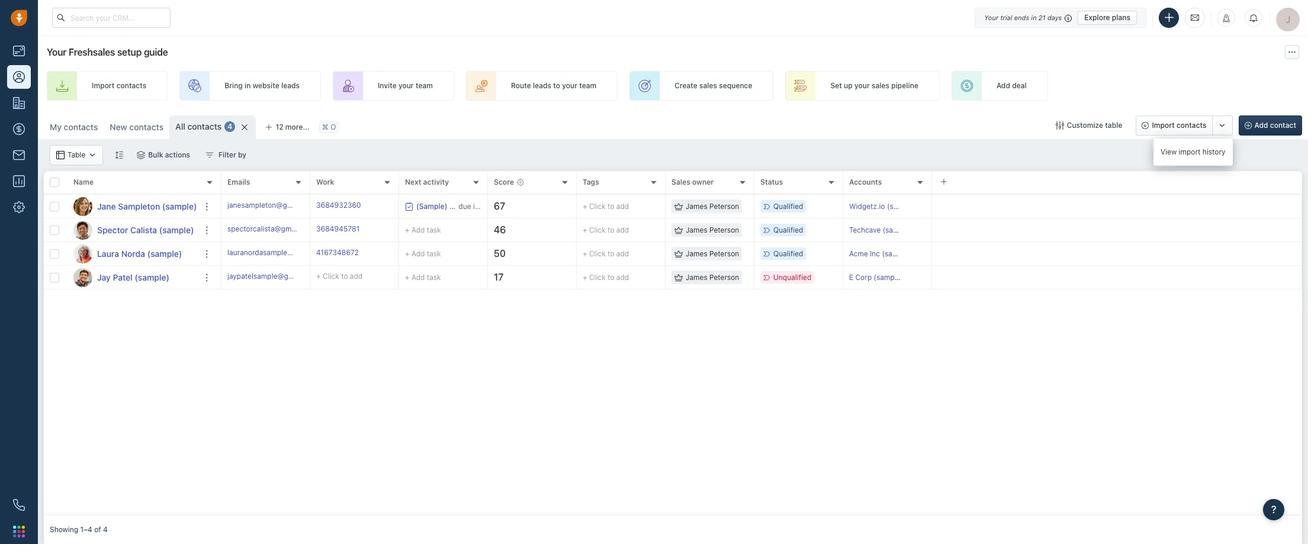 Task type: describe. For each thing, give the bounding box(es) containing it.
container_wx8msf4aqz5i3rn1 image inside table dropdown button
[[88, 151, 97, 159]]

12 more...
[[276, 123, 310, 131]]

add for 17
[[616, 273, 629, 282]]

view import history
[[1161, 147, 1226, 156]]

deal
[[1012, 81, 1027, 90]]

add inside the add deal "link"
[[997, 81, 1010, 90]]

import contacts for import contacts "button"
[[1152, 121, 1207, 130]]

contacts right all
[[187, 121, 222, 131]]

invite your team link
[[333, 71, 454, 101]]

send email image
[[1191, 13, 1199, 23]]

task for 50
[[427, 249, 441, 258]]

jay patel (sample) link
[[97, 272, 169, 283]]

click for 67
[[589, 202, 606, 211]]

james peterson for 46
[[686, 226, 739, 234]]

work
[[316, 178, 334, 187]]

tags
[[583, 178, 599, 187]]

1 team from the left
[[416, 81, 433, 90]]

jaypatelsample@gmail.com
[[227, 272, 318, 281]]

click for 50
[[589, 249, 606, 258]]

freshsales
[[69, 47, 115, 57]]

all contacts link
[[175, 121, 222, 133]]

cell for 67
[[932, 195, 1302, 218]]

james for 50
[[686, 249, 707, 258]]

67
[[494, 201, 505, 211]]

jane sampleton (sample)
[[97, 201, 197, 211]]

peterson for 46
[[709, 226, 739, 234]]

status
[[760, 178, 783, 187]]

phone element
[[7, 493, 31, 517]]

add for 50
[[616, 249, 629, 258]]

0 horizontal spatial in
[[245, 81, 251, 90]]

contacts right new
[[129, 122, 164, 132]]

explore
[[1084, 13, 1110, 22]]

1 your from the left
[[398, 81, 414, 90]]

lauranordasample@gmail.com
[[227, 248, 328, 257]]

add contact button
[[1239, 115, 1302, 136]]

pipeline
[[891, 81, 918, 90]]

jaypatelsample@gmail.com link
[[227, 271, 318, 284]]

showing
[[50, 525, 78, 534]]

customize
[[1067, 121, 1103, 130]]

+ click to add for 17
[[583, 273, 629, 282]]

james for 17
[[686, 273, 707, 282]]

2 team from the left
[[579, 81, 596, 90]]

spectorcalista@gmail.com link
[[227, 224, 315, 236]]

grid containing 67
[[44, 170, 1302, 516]]

name
[[73, 178, 94, 187]]

ends
[[1014, 13, 1029, 21]]

laura
[[97, 248, 119, 258]]

explore plans link
[[1078, 10, 1137, 25]]

jay
[[97, 272, 111, 282]]

table
[[68, 151, 85, 160]]

website
[[253, 81, 279, 90]]

contacts inside "button"
[[1177, 121, 1207, 130]]

table
[[1105, 121, 1122, 130]]

press space to select this row. row containing jane sampleton (sample)
[[44, 195, 221, 219]]

of
[[94, 525, 101, 534]]

cell for 17
[[932, 266, 1302, 289]]

spector
[[97, 225, 128, 235]]

l image
[[73, 244, 92, 263]]

jane sampleton (sample) link
[[97, 200, 197, 212]]

bulk
[[148, 150, 163, 159]]

spectorcalista@gmail.com 3684945781
[[227, 224, 360, 233]]

all
[[175, 121, 185, 131]]

+ click to add for 67
[[583, 202, 629, 211]]

container_wx8msf4aqz5i3rn1 image inside table dropdown button
[[56, 151, 65, 159]]

days
[[1047, 13, 1062, 21]]

press space to select this row. row containing jay patel (sample)
[[44, 266, 221, 290]]

explore plans
[[1084, 13, 1130, 22]]

laura norda (sample)
[[97, 248, 182, 258]]

to for 46
[[608, 226, 614, 234]]

task for 17
[[427, 273, 441, 282]]

j image for jane sampleton (sample)
[[73, 197, 92, 216]]

history
[[1203, 147, 1226, 156]]

1–4
[[80, 525, 92, 534]]

techcave
[[849, 226, 881, 234]]

james peterson for 50
[[686, 249, 739, 258]]

⌘
[[322, 123, 329, 132]]

freshworks switcher image
[[13, 526, 25, 538]]

set up your sales pipeline link
[[785, 71, 940, 101]]

setup
[[117, 47, 142, 57]]

Search your CRM... text field
[[52, 8, 171, 28]]

jane
[[97, 201, 116, 211]]

12
[[276, 123, 283, 131]]

name row
[[44, 171, 221, 195]]

widgetz.io
[[849, 202, 885, 211]]

filter by
[[219, 150, 246, 159]]

to for 17
[[608, 273, 614, 282]]

press space to select this row. row containing 50
[[221, 242, 1302, 266]]

4 inside 'all contacts 4'
[[228, 122, 232, 131]]

2 sales from the left
[[872, 81, 889, 90]]

sampleton
[[118, 201, 160, 211]]

add for 46
[[616, 226, 629, 234]]

task for 46
[[427, 225, 441, 234]]

unqualified
[[773, 273, 811, 282]]

press space to select this row. row containing 67
[[221, 195, 1302, 219]]

plans
[[1112, 13, 1130, 22]]

(sample) for e corp (sample)
[[874, 273, 903, 282]]

jay patel (sample)
[[97, 272, 169, 282]]

import contacts link
[[47, 71, 168, 101]]

contact
[[1270, 121, 1296, 130]]

4167348672
[[316, 248, 359, 257]]

row group containing 67
[[221, 195, 1302, 290]]

add for 67
[[616, 202, 629, 211]]

press space to select this row. row containing spector calista (sample)
[[44, 219, 221, 242]]

your for your freshsales setup guide
[[47, 47, 66, 57]]

acme
[[849, 249, 868, 258]]

my
[[50, 122, 62, 132]]

acme inc (sample) link
[[849, 249, 911, 258]]

invite your team
[[378, 81, 433, 90]]

activity
[[423, 178, 449, 187]]

your for your trial ends in 21 days
[[984, 13, 999, 21]]

3 your from the left
[[854, 81, 870, 90]]

3684945781 link
[[316, 224, 360, 236]]

import contacts for import contacts link
[[92, 81, 146, 90]]

import for import contacts "button"
[[1152, 121, 1175, 130]]

qualified for 46
[[773, 226, 803, 234]]

next activity
[[405, 178, 449, 187]]

+ add task for 17
[[405, 273, 441, 282]]

peterson for 50
[[709, 249, 739, 258]]

4167348672 link
[[316, 247, 359, 260]]

50
[[494, 248, 506, 259]]



Task type: locate. For each thing, give the bounding box(es) containing it.
set
[[830, 81, 842, 90]]

janesampleton@gmail.com link
[[227, 200, 317, 213]]

new contacts
[[110, 122, 164, 132]]

sales
[[699, 81, 717, 90], [872, 81, 889, 90]]

0 vertical spatial import contacts
[[92, 81, 146, 90]]

0 vertical spatial qualified
[[773, 202, 803, 211]]

import contacts group
[[1136, 115, 1233, 136]]

17
[[494, 272, 504, 283]]

score
[[494, 178, 514, 187]]

1 vertical spatial task
[[427, 249, 441, 258]]

filter
[[219, 150, 236, 159]]

james for 67
[[686, 202, 707, 211]]

1 horizontal spatial import
[[1152, 121, 1175, 130]]

1 vertical spatial in
[[245, 81, 251, 90]]

calista
[[130, 225, 157, 235]]

4 right of
[[103, 525, 108, 534]]

create
[[675, 81, 697, 90]]

guide
[[144, 47, 168, 57]]

2 vertical spatial + add task
[[405, 273, 441, 282]]

1 horizontal spatial container_wx8msf4aqz5i3rn1 image
[[206, 151, 214, 159]]

1 horizontal spatial team
[[579, 81, 596, 90]]

janesampleton@gmail.com
[[227, 201, 317, 210]]

add for 50
[[412, 249, 425, 258]]

to for 50
[[608, 249, 614, 258]]

(sample) right inc
[[882, 249, 911, 258]]

row group containing jane sampleton (sample)
[[44, 195, 221, 290]]

(sample) down spector calista (sample) link
[[147, 248, 182, 258]]

container_wx8msf4aqz5i3rn1 image
[[56, 151, 65, 159], [206, 151, 214, 159], [674, 226, 683, 234]]

4 + click to add from the top
[[583, 273, 629, 282]]

2 j image from the top
[[73, 268, 92, 287]]

3684932360 link
[[316, 200, 361, 213]]

(sample) up techcave (sample)
[[887, 202, 916, 211]]

1 horizontal spatial sales
[[872, 81, 889, 90]]

invite
[[378, 81, 397, 90]]

in
[[1031, 13, 1037, 21], [245, 81, 251, 90]]

leads inside route leads to your team link
[[533, 81, 551, 90]]

press space to select this row. row containing 17
[[221, 266, 1302, 290]]

import contacts inside import contacts "button"
[[1152, 121, 1207, 130]]

+ add task
[[405, 225, 441, 234], [405, 249, 441, 258], [405, 273, 441, 282]]

0 vertical spatial in
[[1031, 13, 1037, 21]]

2 vertical spatial qualified
[[773, 249, 803, 258]]

import contacts down the setup
[[92, 81, 146, 90]]

+ add task for 50
[[405, 249, 441, 258]]

in right the bring
[[245, 81, 251, 90]]

0 vertical spatial import
[[92, 81, 115, 90]]

next
[[405, 178, 421, 187]]

in left the 21
[[1031, 13, 1037, 21]]

widgetz.io (sample) link
[[849, 202, 916, 211]]

bulk actions
[[148, 150, 190, 159]]

2 vertical spatial task
[[427, 273, 441, 282]]

21
[[1039, 13, 1046, 21]]

1 j image from the top
[[73, 197, 92, 216]]

1 vertical spatial qualified
[[773, 226, 803, 234]]

0 vertical spatial j image
[[73, 197, 92, 216]]

0 horizontal spatial team
[[416, 81, 433, 90]]

janesampleton@gmail.com 3684932360
[[227, 201, 361, 210]]

2 row group from the left
[[221, 195, 1302, 290]]

qualified for 67
[[773, 202, 803, 211]]

import contacts inside import contacts link
[[92, 81, 146, 90]]

bring
[[225, 81, 243, 90]]

contacts right my
[[64, 122, 98, 132]]

3 + add task from the top
[[405, 273, 441, 282]]

4 james from the top
[[686, 273, 707, 282]]

import for import contacts link
[[92, 81, 115, 90]]

widgetz.io (sample)
[[849, 202, 916, 211]]

(sample) down laura norda (sample) link
[[135, 272, 169, 282]]

1 leads from the left
[[281, 81, 300, 90]]

emails
[[227, 178, 250, 187]]

2 + click to add from the top
[[583, 226, 629, 234]]

container_wx8msf4aqz5i3rn1 image down sales
[[674, 226, 683, 234]]

phone image
[[13, 499, 25, 511]]

container_wx8msf4aqz5i3rn1 image left table
[[56, 151, 65, 159]]

qualified for 50
[[773, 249, 803, 258]]

sales left "pipeline"
[[872, 81, 889, 90]]

acme inc (sample)
[[849, 249, 911, 258]]

customize table
[[1067, 121, 1122, 130]]

import contacts up import
[[1152, 121, 1207, 130]]

by
[[238, 150, 246, 159]]

3684932360
[[316, 201, 361, 210]]

press space to select this row. row containing laura norda (sample)
[[44, 242, 221, 266]]

4 cell from the top
[[932, 266, 1302, 289]]

add contact
[[1255, 121, 1296, 130]]

j image left jay
[[73, 268, 92, 287]]

1 horizontal spatial in
[[1031, 13, 1037, 21]]

cell for 46
[[932, 219, 1302, 242]]

lauranordasample@gmail.com link
[[227, 247, 328, 260]]

1 horizontal spatial your
[[562, 81, 577, 90]]

peterson for 67
[[709, 202, 739, 211]]

j image left jane
[[73, 197, 92, 216]]

2 james peterson from the top
[[686, 226, 739, 234]]

2 + add task from the top
[[405, 249, 441, 258]]

1 horizontal spatial your
[[984, 13, 999, 21]]

corp
[[855, 273, 872, 282]]

1 vertical spatial 4
[[103, 525, 108, 534]]

1 row group from the left
[[44, 195, 221, 290]]

1 sales from the left
[[699, 81, 717, 90]]

1 james peterson from the top
[[686, 202, 739, 211]]

contacts down the setup
[[116, 81, 146, 90]]

press space to select this row. row containing 46
[[221, 219, 1302, 242]]

e corp (sample) link
[[849, 273, 903, 282]]

leads
[[281, 81, 300, 90], [533, 81, 551, 90]]

view
[[1161, 147, 1177, 156]]

0 horizontal spatial import contacts
[[92, 81, 146, 90]]

3 peterson from the top
[[709, 249, 739, 258]]

1 vertical spatial + add task
[[405, 249, 441, 258]]

route leads to your team link
[[466, 71, 618, 101]]

trial
[[1000, 13, 1012, 21]]

your left freshsales
[[47, 47, 66, 57]]

0 horizontal spatial container_wx8msf4aqz5i3rn1 image
[[56, 151, 65, 159]]

create sales sequence link
[[630, 71, 774, 101]]

patel
[[113, 272, 132, 282]]

1 horizontal spatial import contacts
[[1152, 121, 1207, 130]]

+ add task for 46
[[405, 225, 441, 234]]

3 cell from the top
[[932, 242, 1302, 265]]

j image for jay patel (sample)
[[73, 268, 92, 287]]

(sample) for laura norda (sample)
[[147, 248, 182, 258]]

actions
[[165, 150, 190, 159]]

spector calista (sample)
[[97, 225, 194, 235]]

row group
[[44, 195, 221, 290], [221, 195, 1302, 290]]

(sample) for acme inc (sample)
[[882, 249, 911, 258]]

peterson
[[709, 202, 739, 211], [709, 226, 739, 234], [709, 249, 739, 258], [709, 273, 739, 282]]

style_myh0__igzzd8unmi image
[[115, 151, 123, 159]]

add deal link
[[952, 71, 1048, 101]]

your
[[398, 81, 414, 90], [562, 81, 577, 90], [854, 81, 870, 90]]

new contacts button
[[104, 115, 169, 139], [110, 122, 164, 132]]

+ click to add for 50
[[583, 249, 629, 258]]

james for 46
[[686, 226, 707, 234]]

3 james peterson from the top
[[686, 249, 739, 258]]

3 + click to add from the top
[[583, 249, 629, 258]]

james peterson for 17
[[686, 273, 739, 282]]

grid
[[44, 170, 1302, 516]]

3 james from the top
[[686, 249, 707, 258]]

accounts
[[849, 178, 882, 187]]

norda
[[121, 248, 145, 258]]

sequence
[[719, 81, 752, 90]]

click for 17
[[589, 273, 606, 282]]

3684945781
[[316, 224, 360, 233]]

container_wx8msf4aqz5i3rn1 image inside customize table button
[[1056, 121, 1064, 130]]

import
[[92, 81, 115, 90], [1152, 121, 1175, 130]]

(sample) down widgetz.io (sample) 'link'
[[883, 226, 912, 234]]

+ click to add for 46
[[583, 226, 629, 234]]

0 horizontal spatial 4
[[103, 525, 108, 534]]

contacts up view import history
[[1177, 121, 1207, 130]]

add for 17
[[412, 273, 425, 282]]

view import history menu item
[[1154, 142, 1233, 162]]

customize table button
[[1048, 115, 1130, 136]]

1 vertical spatial import contacts
[[1152, 121, 1207, 130]]

1 vertical spatial your
[[47, 47, 66, 57]]

bulk actions button
[[129, 145, 198, 165]]

press space to select this row. row
[[44, 195, 221, 219], [221, 195, 1302, 219], [44, 219, 221, 242], [221, 219, 1302, 242], [44, 242, 221, 266], [221, 242, 1302, 266], [44, 266, 221, 290], [221, 266, 1302, 290]]

owner
[[692, 178, 714, 187]]

spectorcalista@gmail.com
[[227, 224, 315, 233]]

(sample) right the corp
[[874, 273, 903, 282]]

container_wx8msf4aqz5i3rn1 image left filter
[[206, 151, 214, 159]]

4 james peterson from the top
[[686, 273, 739, 282]]

your right "up"
[[854, 81, 870, 90]]

inc
[[870, 249, 880, 258]]

filter by button
[[198, 145, 254, 165]]

0 vertical spatial task
[[427, 225, 441, 234]]

2 qualified from the top
[[773, 226, 803, 234]]

0 horizontal spatial your
[[398, 81, 414, 90]]

(sample) right the sampleton
[[162, 201, 197, 211]]

0 vertical spatial your
[[984, 13, 999, 21]]

1 + add task from the top
[[405, 225, 441, 234]]

container_wx8msf4aqz5i3rn1 image for filter by
[[206, 151, 214, 159]]

2 peterson from the top
[[709, 226, 739, 234]]

my contacts
[[50, 122, 98, 132]]

cell for 50
[[932, 242, 1302, 265]]

add for 46
[[412, 225, 425, 234]]

4 up "filter by"
[[228, 122, 232, 131]]

1 qualified from the top
[[773, 202, 803, 211]]

0 horizontal spatial your
[[47, 47, 66, 57]]

click for 46
[[589, 226, 606, 234]]

2 leads from the left
[[533, 81, 551, 90]]

table button
[[50, 145, 103, 165]]

0 horizontal spatial import
[[92, 81, 115, 90]]

your freshsales setup guide
[[47, 47, 168, 57]]

1 peterson from the top
[[709, 202, 739, 211]]

2 horizontal spatial container_wx8msf4aqz5i3rn1 image
[[674, 226, 683, 234]]

name column header
[[68, 171, 221, 195]]

2 horizontal spatial your
[[854, 81, 870, 90]]

1 horizontal spatial 4
[[228, 122, 232, 131]]

up
[[844, 81, 853, 90]]

your right route
[[562, 81, 577, 90]]

2 task from the top
[[427, 249, 441, 258]]

1 vertical spatial import
[[1152, 121, 1175, 130]]

0 horizontal spatial sales
[[699, 81, 717, 90]]

leads right route
[[533, 81, 551, 90]]

container_wx8msf4aqz5i3rn1 image for james peterson
[[674, 226, 683, 234]]

4 peterson from the top
[[709, 273, 739, 282]]

route
[[511, 81, 531, 90]]

leads inside bring in website leads link
[[281, 81, 300, 90]]

import inside "button"
[[1152, 121, 1175, 130]]

1 vertical spatial j image
[[73, 268, 92, 287]]

2 your from the left
[[562, 81, 577, 90]]

your right invite on the left of page
[[398, 81, 414, 90]]

all contacts 4
[[175, 121, 232, 131]]

to
[[553, 81, 560, 90], [608, 202, 614, 211], [608, 226, 614, 234], [608, 249, 614, 258], [341, 272, 348, 281], [608, 273, 614, 282]]

sales owner
[[672, 178, 714, 187]]

your left trial
[[984, 13, 999, 21]]

2 cell from the top
[[932, 219, 1302, 242]]

task
[[427, 225, 441, 234], [427, 249, 441, 258], [427, 273, 441, 282]]

(sample) for jane sampleton (sample)
[[162, 201, 197, 211]]

import up "view"
[[1152, 121, 1175, 130]]

jaypatelsample@gmail.com + click to add
[[227, 272, 363, 281]]

spector calista (sample) link
[[97, 224, 194, 236]]

s image
[[73, 221, 92, 240]]

container_wx8msf4aqz5i3rn1 image
[[1056, 121, 1064, 130], [88, 151, 97, 159], [137, 151, 145, 159], [405, 202, 413, 211], [674, 202, 683, 211], [674, 250, 683, 258], [674, 273, 683, 282]]

(sample) for spector calista (sample)
[[159, 225, 194, 235]]

bring in website leads
[[225, 81, 300, 90]]

1 cell from the top
[[932, 195, 1302, 218]]

0 vertical spatial 4
[[228, 122, 232, 131]]

laura norda (sample) link
[[97, 248, 182, 260]]

container_wx8msf4aqz5i3rn1 image inside filter by 'button'
[[206, 151, 214, 159]]

1 james from the top
[[686, 202, 707, 211]]

leads right website
[[281, 81, 300, 90]]

qualified
[[773, 202, 803, 211], [773, 226, 803, 234], [773, 249, 803, 258]]

3 qualified from the top
[[773, 249, 803, 258]]

j image
[[73, 197, 92, 216], [73, 268, 92, 287]]

(sample) right calista
[[159, 225, 194, 235]]

my contacts button
[[44, 115, 104, 139], [50, 122, 98, 132]]

2 james from the top
[[686, 226, 707, 234]]

add inside add contact "button"
[[1255, 121, 1268, 130]]

cell
[[932, 195, 1302, 218], [932, 219, 1302, 242], [932, 242, 1302, 265], [932, 266, 1302, 289]]

0 horizontal spatial leads
[[281, 81, 300, 90]]

contacts
[[116, 81, 146, 90], [1177, 121, 1207, 130], [187, 121, 222, 131], [64, 122, 98, 132], [129, 122, 164, 132]]

1 horizontal spatial leads
[[533, 81, 551, 90]]

james peterson for 67
[[686, 202, 739, 211]]

set up your sales pipeline
[[830, 81, 918, 90]]

o
[[331, 123, 336, 132]]

james peterson
[[686, 202, 739, 211], [686, 226, 739, 234], [686, 249, 739, 258], [686, 273, 739, 282]]

route leads to your team
[[511, 81, 596, 90]]

(sample) for jay patel (sample)
[[135, 272, 169, 282]]

sales right create
[[699, 81, 717, 90]]

1 + click to add from the top
[[583, 202, 629, 211]]

peterson for 17
[[709, 273, 739, 282]]

0 vertical spatial + add task
[[405, 225, 441, 234]]

container_wx8msf4aqz5i3rn1 image inside bulk actions button
[[137, 151, 145, 159]]

import down your freshsales setup guide
[[92, 81, 115, 90]]

to for 67
[[608, 202, 614, 211]]

3 task from the top
[[427, 273, 441, 282]]

46
[[494, 224, 506, 235]]

1 task from the top
[[427, 225, 441, 234]]



Task type: vqa. For each thing, say whether or not it's contained in the screenshot.
container_WX8MsF4aQZ5i3RN1 image related to 50
yes



